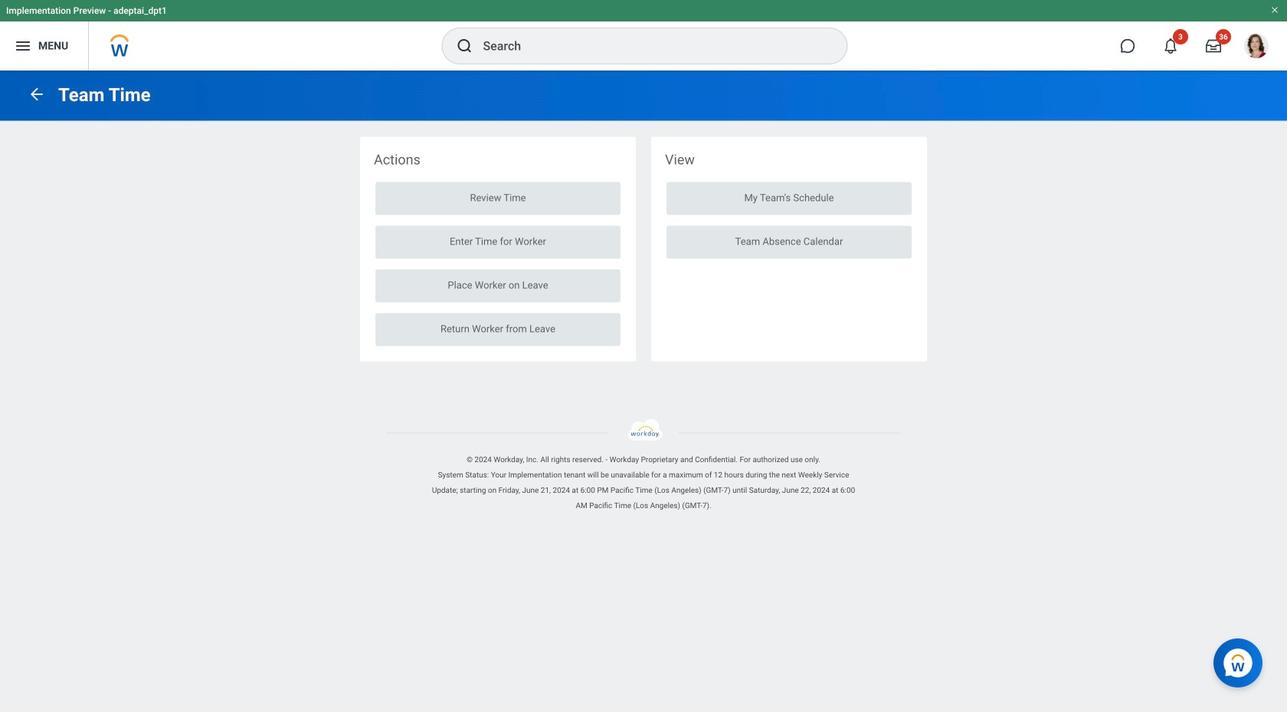 Task type: locate. For each thing, give the bounding box(es) containing it.
banner
[[0, 0, 1288, 71]]

main content
[[0, 71, 1288, 394]]

previous page image
[[28, 85, 46, 103]]

Search Workday  search field
[[483, 29, 816, 63]]

inbox large image
[[1207, 38, 1222, 54]]

profile logan mcneil image
[[1245, 34, 1269, 61]]

search image
[[456, 37, 474, 55]]

notifications large image
[[1164, 38, 1179, 54]]

justify image
[[14, 37, 32, 55]]

footer
[[0, 419, 1288, 513]]



Task type: describe. For each thing, give the bounding box(es) containing it.
close environment banner image
[[1271, 5, 1280, 15]]



Task type: vqa. For each thing, say whether or not it's contained in the screenshot.
search Icon
yes



